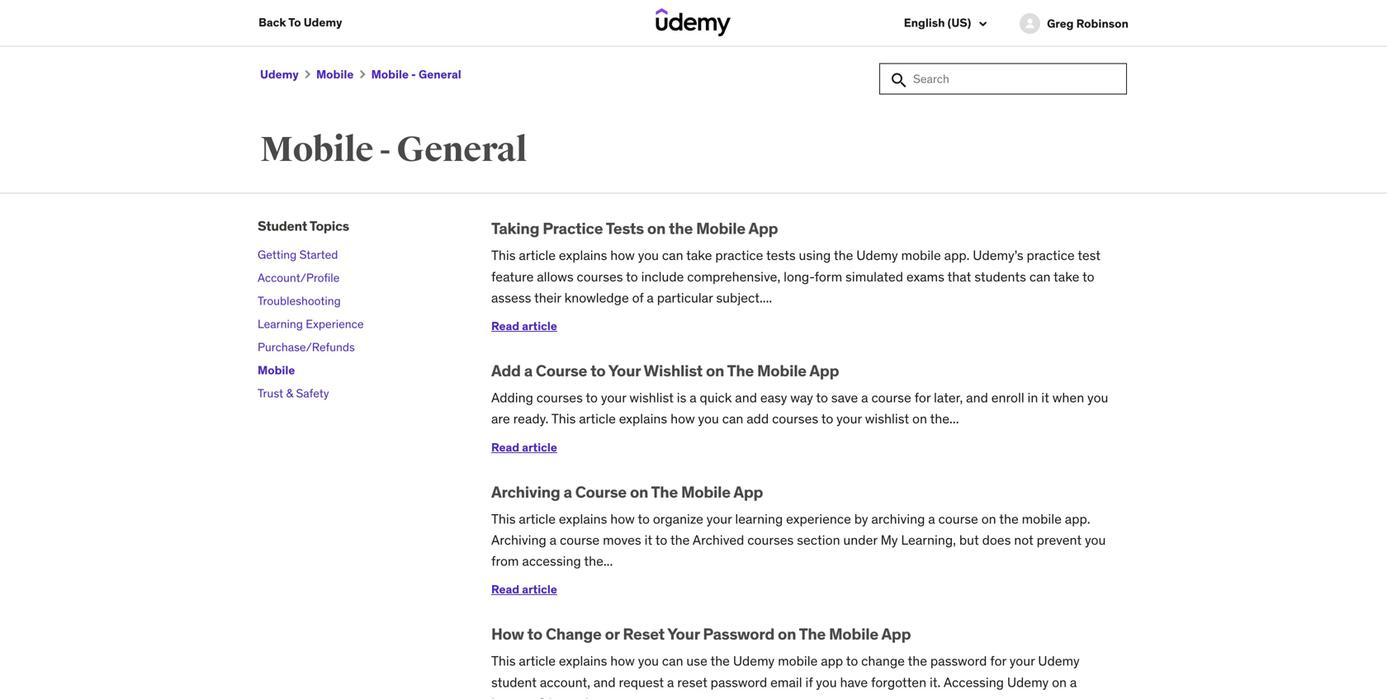 Task type: vqa. For each thing, say whether or not it's contained in the screenshot.
easy
yes



Task type: locate. For each thing, give the bounding box(es) containing it.
mobile
[[901, 247, 941, 264], [1022, 511, 1062, 527], [778, 653, 818, 670]]

how inside this article explains how you can use the udemy mobile app to change the password for your udemy student account, and request a reset password email if you have forgotten it. accessing udemy on a browser? learn how...
[[610, 653, 635, 670]]

it inside "adding courses to your wishlist is a quick and easy way to save a course for later, and enroll in it when you are ready. this article explains how you can add courses to your wishlist on the..."
[[1041, 389, 1049, 406]]

2 vertical spatial read
[[491, 582, 519, 597]]

course up moves
[[575, 482, 627, 502]]

0 vertical spatial mobile link
[[316, 67, 354, 82]]

the... inside this article explains how to organize your learning experience by archiving a course on the mobile app. archiving a course moves it to the archived courses section under my learning, but does not prevent you from accessing the...
[[584, 553, 613, 570]]

but
[[959, 532, 979, 549]]

mobile up the prevent
[[1022, 511, 1062, 527]]

course for to
[[536, 361, 587, 381]]

my
[[881, 532, 898, 549]]

0 vertical spatial the...
[[930, 410, 959, 427]]

0 horizontal spatial the...
[[584, 553, 613, 570]]

and up how...
[[594, 674, 616, 691]]

the up does
[[999, 511, 1019, 527]]

2 practice from the left
[[1027, 247, 1075, 264]]

1 vertical spatial app.
[[1065, 511, 1090, 527]]

1 vertical spatial your
[[667, 624, 700, 644]]

1 horizontal spatial practice
[[1027, 247, 1075, 264]]

to down knowledge
[[590, 361, 606, 381]]

or
[[605, 624, 620, 644]]

this
[[491, 247, 516, 264], [551, 410, 576, 427], [491, 511, 516, 527], [491, 653, 516, 670]]

1 vertical spatial mobile
[[1022, 511, 1062, 527]]

1 horizontal spatial your
[[667, 624, 700, 644]]

1 vertical spatial read article link
[[491, 440, 557, 455]]

browser?
[[491, 695, 545, 699]]

0 vertical spatial app.
[[944, 247, 970, 264]]

0 vertical spatial read article link
[[491, 319, 557, 334]]

to down the organize
[[655, 532, 667, 549]]

explains inside this article explains how to organize your learning experience by archiving a course on the mobile app. archiving a course moves it to the archived courses section under my learning, but does not prevent you from accessing the...
[[559, 511, 607, 527]]

1 vertical spatial archiving
[[491, 532, 546, 549]]

explains down add a course to your wishlist on the mobile app
[[619, 410, 667, 427]]

2 horizontal spatial course
[[938, 511, 978, 527]]

you right the prevent
[[1085, 532, 1106, 549]]

this up student
[[491, 653, 516, 670]]

1 vertical spatial the
[[651, 482, 678, 502]]

you right when
[[1087, 389, 1108, 406]]

courses down learning
[[747, 532, 794, 549]]

udemy inside this article explains how you can take practice tests using the udemy mobile app. udemy's practice test feature allows courses to include comprehensive, long-form simulated exams that students can take to assess their knowledge of a particular subject....
[[856, 247, 898, 264]]

0 horizontal spatial mobile
[[778, 653, 818, 670]]

on
[[647, 219, 666, 238], [706, 361, 724, 381], [912, 410, 927, 427], [630, 482, 648, 502], [981, 511, 996, 527], [778, 624, 796, 644], [1052, 674, 1067, 691]]

password
[[930, 653, 987, 670], [711, 674, 767, 691]]

3 read from the top
[[491, 582, 519, 597]]

the up the organize
[[651, 482, 678, 502]]

0 horizontal spatial password
[[711, 674, 767, 691]]

2 read from the top
[[491, 440, 519, 455]]

save
[[831, 389, 858, 406]]

1 horizontal spatial the...
[[930, 410, 959, 427]]

mobile inside this article explains how to organize your learning experience by archiving a course on the mobile app. archiving a course moves it to the archived courses section under my learning, but does not prevent you from accessing the...
[[1022, 511, 1062, 527]]

explains up moves
[[559, 511, 607, 527]]

for inside this article explains how you can use the udemy mobile app to change the password for your udemy student account, and request a reset password email if you have forgotten it. accessing udemy on a browser? learn how...
[[990, 653, 1006, 670]]

0 vertical spatial password
[[930, 653, 987, 670]]

1 vertical spatial password
[[711, 674, 767, 691]]

course right add
[[536, 361, 587, 381]]

easy
[[760, 389, 787, 406]]

form
[[815, 268, 842, 285]]

add
[[747, 410, 769, 427]]

your up use
[[667, 624, 700, 644]]

include
[[641, 268, 684, 285]]

3 read article from the top
[[491, 582, 557, 597]]

0 vertical spatial -
[[411, 67, 416, 82]]

2 horizontal spatial mobile
[[1022, 511, 1062, 527]]

to up of
[[626, 268, 638, 285]]

how for reset
[[610, 653, 635, 670]]

to down save at the right bottom of page
[[821, 410, 833, 427]]

in
[[1028, 389, 1038, 406]]

2 read article link from the top
[[491, 440, 557, 455]]

course right save at the right bottom of page
[[871, 389, 911, 406]]

read for taking practice tests on the mobile app
[[491, 319, 519, 334]]

and right later,
[[966, 389, 988, 406]]

explains inside this article explains how you can use the udemy mobile app to change the password for your udemy student account, and request a reset password email if you have forgotten it. accessing udemy on a browser? learn how...
[[559, 653, 607, 670]]

if
[[805, 674, 813, 691]]

safety
[[296, 386, 329, 401]]

read down 'from'
[[491, 582, 519, 597]]

1 horizontal spatial mobile
[[901, 247, 941, 264]]

read article for taking
[[491, 319, 557, 334]]

the
[[727, 361, 754, 381], [651, 482, 678, 502], [799, 624, 826, 644]]

a inside this article explains how you can take practice tests using the udemy mobile app. udemy's practice test feature allows courses to include comprehensive, long-form simulated exams that students can take to assess their knowledge of a particular subject....
[[647, 289, 654, 306]]

2 archiving from the top
[[491, 532, 546, 549]]

mobile link up trust
[[258, 363, 295, 378]]

tests
[[766, 247, 796, 264]]

0 vertical spatial archiving
[[491, 482, 560, 502]]

this inside this article explains how to organize your learning experience by archiving a course on the mobile app. archiving a course moves it to the archived courses section under my learning, but does not prevent you from accessing the...
[[491, 511, 516, 527]]

greg robinson
[[1047, 16, 1129, 31]]

how down is
[[671, 410, 695, 427]]

read article link for archiving
[[491, 582, 557, 597]]

read down are
[[491, 440, 519, 455]]

read article down ready.
[[491, 440, 557, 455]]

can inside "adding courses to your wishlist is a quick and easy way to save a course for later, and enroll in it when you are ready. this article explains how you can add courses to your wishlist on the..."
[[722, 410, 743, 427]]

read article
[[491, 319, 557, 334], [491, 440, 557, 455], [491, 582, 557, 597]]

your left wishlist
[[608, 361, 641, 381]]

2 vertical spatial read article link
[[491, 582, 557, 597]]

the down the organize
[[670, 532, 690, 549]]

take down test
[[1054, 268, 1079, 285]]

mobile
[[316, 67, 354, 82], [371, 67, 409, 82], [260, 129, 373, 171], [696, 219, 746, 238], [757, 361, 807, 381], [258, 363, 295, 378], [681, 482, 731, 502], [829, 624, 878, 644]]

0 horizontal spatial -
[[379, 129, 390, 171]]

how inside "adding courses to your wishlist is a quick and easy way to save a course for later, and enroll in it when you are ready. this article explains how you can add courses to your wishlist on the..."
[[671, 410, 695, 427]]

1 horizontal spatial and
[[735, 389, 757, 406]]

0 vertical spatial course
[[536, 361, 587, 381]]

to right app
[[846, 653, 858, 670]]

read article for add
[[491, 440, 557, 455]]

read article down assess
[[491, 319, 557, 334]]

course up accessing
[[560, 532, 600, 549]]

general
[[419, 67, 461, 82], [396, 129, 527, 171]]

started
[[299, 247, 338, 262]]

the... down later,
[[930, 410, 959, 427]]

1 vertical spatial mobile link
[[258, 363, 295, 378]]

explains for tests
[[559, 247, 607, 264]]

1 vertical spatial -
[[379, 129, 390, 171]]

archived
[[693, 532, 744, 549]]

the up form
[[834, 247, 853, 264]]

0 horizontal spatial your
[[608, 361, 641, 381]]

udemy
[[304, 15, 342, 30], [260, 67, 299, 82], [856, 247, 898, 264], [733, 653, 775, 670], [1038, 653, 1080, 670], [1007, 674, 1049, 691]]

is
[[677, 389, 686, 406]]

this up 'from'
[[491, 511, 516, 527]]

how down tests
[[610, 247, 635, 264]]

the up app
[[799, 624, 826, 644]]

app.
[[944, 247, 970, 264], [1065, 511, 1090, 527]]

how up moves
[[610, 511, 635, 527]]

practice up comprehensive, on the top of the page
[[715, 247, 763, 264]]

practice
[[715, 247, 763, 264], [1027, 247, 1075, 264]]

1 vertical spatial for
[[990, 653, 1006, 670]]

password right reset
[[711, 674, 767, 691]]

1 vertical spatial read
[[491, 440, 519, 455]]

taking practice tests on the mobile app
[[491, 219, 778, 238]]

are
[[491, 410, 510, 427]]

mobile up 'if'
[[778, 653, 818, 670]]

it
[[1041, 389, 1049, 406], [644, 532, 652, 549]]

1 horizontal spatial course
[[871, 389, 911, 406]]

explains for course
[[559, 511, 607, 527]]

and
[[735, 389, 757, 406], [966, 389, 988, 406], [594, 674, 616, 691]]

0 vertical spatial mobile
[[901, 247, 941, 264]]

archiving
[[491, 482, 560, 502], [491, 532, 546, 549]]

you up include
[[638, 247, 659, 264]]

0 vertical spatial course
[[871, 389, 911, 406]]

moves
[[603, 532, 641, 549]]

greg robinson image
[[1020, 13, 1040, 34]]

article up student
[[519, 653, 556, 670]]

mobile link
[[316, 67, 354, 82], [258, 363, 295, 378]]

article up allows
[[519, 247, 556, 264]]

the inside this article explains how you can take practice tests using the udemy mobile app. udemy's practice test feature allows courses to include comprehensive, long-form simulated exams that students can take to assess their knowledge of a particular subject....
[[834, 247, 853, 264]]

taking
[[491, 219, 539, 238]]

for inside "adding courses to your wishlist is a quick and easy way to save a course for later, and enroll in it when you are ready. this article explains how you can add courses to your wishlist on the..."
[[915, 389, 931, 406]]

mobile inside this article explains how you can take practice tests using the udemy mobile app. udemy's practice test feature allows courses to include comprehensive, long-form simulated exams that students can take to assess their knowledge of a particular subject....
[[901, 247, 941, 264]]

on inside "adding courses to your wishlist is a quick and easy way to save a course for later, and enroll in it when you are ready. this article explains how you can add courses to your wishlist on the..."
[[912, 410, 927, 427]]

the... inside "adding courses to your wishlist is a quick and easy way to save a course for later, and enroll in it when you are ready. this article explains how you can add courses to your wishlist on the..."
[[930, 410, 959, 427]]

course up but
[[938, 511, 978, 527]]

0 vertical spatial read article
[[491, 319, 557, 334]]

topics
[[310, 218, 349, 235]]

0 vertical spatial for
[[915, 389, 931, 406]]

that
[[947, 268, 971, 285]]

the
[[669, 219, 693, 238], [834, 247, 853, 264], [999, 511, 1019, 527], [670, 532, 690, 549], [710, 653, 730, 670], [908, 653, 927, 670]]

1 horizontal spatial app.
[[1065, 511, 1090, 527]]

back to udemy
[[259, 15, 342, 30]]

0 vertical spatial wishlist
[[630, 389, 674, 406]]

this inside this article explains how you can take practice tests using the udemy mobile app. udemy's practice test feature allows courses to include comprehensive, long-form simulated exams that students can take to assess their knowledge of a particular subject....
[[491, 247, 516, 264]]

this inside "adding courses to your wishlist is a quick and easy way to save a course for later, and enroll in it when you are ready. this article explains how you can add courses to your wishlist on the..."
[[551, 410, 576, 427]]

read article link down ready.
[[491, 440, 557, 455]]

3 read article link from the top
[[491, 582, 557, 597]]

request
[[619, 674, 664, 691]]

this article explains how to organize your learning experience by archiving a course on the mobile app. archiving a course moves it to the archived courses section under my learning, but does not prevent you from accessing the...
[[491, 511, 1106, 570]]

None search field
[[879, 63, 1127, 95]]

for for add a course to your wishlist on the mobile app
[[915, 389, 931, 406]]

read for add a course to your wishlist on the mobile app
[[491, 440, 519, 455]]

how inside this article explains how you can take practice tests using the udemy mobile app. udemy's practice test feature allows courses to include comprehensive, long-form simulated exams that students can take to assess their knowledge of a particular subject....
[[610, 247, 635, 264]]

accessing
[[944, 674, 1004, 691]]

archiving a course on the mobile app
[[491, 482, 763, 502]]

how inside this article explains how to organize your learning experience by archiving a course on the mobile app. archiving a course moves it to the archived courses section under my learning, but does not prevent you from accessing the...
[[610, 511, 635, 527]]

mobile link right udemy link
[[316, 67, 354, 82]]

app. up that
[[944, 247, 970, 264]]

article inside this article explains how you can use the udemy mobile app to change the password for your udemy student account, and request a reset password email if you have forgotten it. accessing udemy on a browser? learn how...
[[519, 653, 556, 670]]

article
[[519, 247, 556, 264], [522, 319, 557, 334], [579, 410, 616, 427], [522, 440, 557, 455], [519, 511, 556, 527], [522, 582, 557, 597], [519, 653, 556, 670]]

udemy link
[[260, 67, 299, 82]]

the... down moves
[[584, 553, 613, 570]]

1 vertical spatial wishlist
[[865, 410, 909, 427]]

this up feature
[[491, 247, 516, 264]]

can left use
[[662, 653, 683, 670]]

mobile inside getting started account/profile troubleshooting learning experience purchase/refunds mobile trust & safety
[[258, 363, 295, 378]]

and inside this article explains how you can use the udemy mobile app to change the password for your udemy student account, and request a reset password email if you have forgotten it. accessing udemy on a browser? learn how...
[[594, 674, 616, 691]]

the... for archiving a course on the mobile app
[[584, 553, 613, 570]]

how
[[491, 624, 524, 644]]

1 vertical spatial it
[[644, 532, 652, 549]]

0 horizontal spatial the
[[651, 482, 678, 502]]

password up accessing
[[930, 653, 987, 670]]

this right ready.
[[551, 410, 576, 427]]

1 horizontal spatial it
[[1041, 389, 1049, 406]]

how up request
[[610, 653, 635, 670]]

wishlist
[[630, 389, 674, 406], [865, 410, 909, 427]]

none search field inside mobile - general main content
[[879, 63, 1127, 95]]

1 horizontal spatial take
[[1054, 268, 1079, 285]]

practice left test
[[1027, 247, 1075, 264]]

1 read article link from the top
[[491, 319, 557, 334]]

assess
[[491, 289, 531, 306]]

your
[[608, 361, 641, 381], [667, 624, 700, 644]]

add
[[491, 361, 521, 381]]

1 vertical spatial read article
[[491, 440, 557, 455]]

1 read from the top
[[491, 319, 519, 334]]

course for on
[[575, 482, 627, 502]]

getting started link
[[258, 247, 338, 262]]

it right in
[[1041, 389, 1049, 406]]

1 vertical spatial course
[[575, 482, 627, 502]]

email
[[770, 674, 802, 691]]

0 horizontal spatial course
[[560, 532, 600, 549]]

1 vertical spatial general
[[396, 129, 527, 171]]

for up accessing
[[990, 653, 1006, 670]]

0 horizontal spatial and
[[594, 674, 616, 691]]

read
[[491, 319, 519, 334], [491, 440, 519, 455], [491, 582, 519, 597]]

learning
[[735, 511, 783, 527]]

can left add
[[722, 410, 743, 427]]

app
[[821, 653, 843, 670]]

it right moves
[[644, 532, 652, 549]]

app. inside this article explains how you can take practice tests using the udemy mobile app. udemy's practice test feature allows courses to include comprehensive, long-form simulated exams that students can take to assess their knowledge of a particular subject....
[[944, 247, 970, 264]]

courses up knowledge
[[577, 268, 623, 285]]

read for archiving a course on the mobile app
[[491, 582, 519, 597]]

troubleshooting
[[258, 293, 341, 308]]

0 horizontal spatial app.
[[944, 247, 970, 264]]

explains up account, at the left bottom
[[559, 653, 607, 670]]

read article link down assess
[[491, 319, 557, 334]]

comprehensive,
[[687, 268, 780, 285]]

you right 'if'
[[816, 674, 837, 691]]

0 vertical spatial it
[[1041, 389, 1049, 406]]

read down assess
[[491, 319, 519, 334]]

this for taking
[[491, 247, 516, 264]]

enroll
[[991, 389, 1024, 406]]

for left later,
[[915, 389, 931, 406]]

0 vertical spatial read
[[491, 319, 519, 334]]

particular
[[657, 289, 713, 306]]

0 horizontal spatial practice
[[715, 247, 763, 264]]

0 vertical spatial the
[[727, 361, 754, 381]]

article up accessing
[[519, 511, 556, 527]]

this inside this article explains how you can use the udemy mobile app to change the password for your udemy student account, and request a reset password email if you have forgotten it. accessing udemy on a browser? learn how...
[[491, 653, 516, 670]]

it.
[[930, 674, 941, 691]]

0 horizontal spatial wishlist
[[630, 389, 674, 406]]

take up comprehensive, on the top of the page
[[686, 247, 712, 264]]

experience
[[306, 317, 364, 331]]

1 archiving from the top
[[491, 482, 560, 502]]

and up add
[[735, 389, 757, 406]]

when
[[1052, 389, 1084, 406]]

read article down 'from'
[[491, 582, 557, 597]]

2 vertical spatial mobile
[[778, 653, 818, 670]]

1 horizontal spatial mobile link
[[316, 67, 354, 82]]

the up quick
[[727, 361, 754, 381]]

course
[[871, 389, 911, 406], [938, 511, 978, 527], [560, 532, 600, 549]]

article right ready.
[[579, 410, 616, 427]]

to down add a course to your wishlist on the mobile app
[[586, 389, 598, 406]]

long-
[[784, 268, 815, 285]]

1 vertical spatial the...
[[584, 553, 613, 570]]

2 horizontal spatial the
[[799, 624, 826, 644]]

explains
[[559, 247, 607, 264], [619, 410, 667, 427], [559, 511, 607, 527], [559, 653, 607, 670]]

2 vertical spatial read article
[[491, 582, 557, 597]]

can inside this article explains how you can use the udemy mobile app to change the password for your udemy student account, and request a reset password email if you have forgotten it. accessing udemy on a browser? learn how...
[[662, 653, 683, 670]]

read article link for add
[[491, 440, 557, 455]]

course inside "adding courses to your wishlist is a quick and easy way to save a course for later, and enroll in it when you are ready. this article explains how you can add courses to your wishlist on the..."
[[871, 389, 911, 406]]

account/profile
[[258, 270, 340, 285]]

0 horizontal spatial for
[[915, 389, 931, 406]]

explains inside this article explains how you can take practice tests using the udemy mobile app. udemy's practice test feature allows courses to include comprehensive, long-form simulated exams that students can take to assess their knowledge of a particular subject....
[[559, 247, 607, 264]]

read article link down 'from'
[[491, 582, 557, 597]]

app. up the prevent
[[1065, 511, 1090, 527]]

0 vertical spatial take
[[686, 247, 712, 264]]

courses
[[577, 268, 623, 285], [537, 389, 583, 406], [772, 410, 818, 427], [747, 532, 794, 549]]

1 read article from the top
[[491, 319, 557, 334]]

explains down practice
[[559, 247, 607, 264]]

getting
[[258, 247, 297, 262]]

-
[[411, 67, 416, 82], [379, 129, 390, 171]]

practice
[[543, 219, 603, 238]]

2 read article from the top
[[491, 440, 557, 455]]

your
[[601, 389, 626, 406], [837, 410, 862, 427], [707, 511, 732, 527], [1010, 653, 1035, 670]]

for for how to change or reset your password on the mobile app
[[990, 653, 1006, 670]]

0 vertical spatial general
[[419, 67, 461, 82]]

0 horizontal spatial it
[[644, 532, 652, 549]]

getting started account/profile troubleshooting learning experience purchase/refunds mobile trust & safety
[[258, 247, 364, 401]]

0 vertical spatial mobile - general
[[371, 67, 461, 82]]

app up change
[[881, 624, 911, 644]]

to up moves
[[638, 511, 650, 527]]

mobile up exams
[[901, 247, 941, 264]]

0 horizontal spatial mobile link
[[258, 363, 295, 378]]

1 horizontal spatial for
[[990, 653, 1006, 670]]

can right students
[[1029, 268, 1051, 285]]



Task type: describe. For each thing, give the bounding box(es) containing it.
article inside this article explains how you can take practice tests using the udemy mobile app. udemy's practice test feature allows courses to include comprehensive, long-form simulated exams that students can take to assess their knowledge of a particular subject....
[[519, 247, 556, 264]]

add a course to your wishlist on the mobile app link
[[491, 361, 839, 381]]

from
[[491, 553, 519, 570]]

back
[[259, 15, 286, 30]]

2 vertical spatial the
[[799, 624, 826, 644]]

reset
[[623, 624, 665, 644]]

you inside this article explains how you can take practice tests using the udemy mobile app. udemy's practice test feature allows courses to include comprehensive, long-form simulated exams that students can take to assess their knowledge of a particular subject....
[[638, 247, 659, 264]]

by
[[854, 511, 868, 527]]

mobile - general link
[[371, 67, 461, 82]]

archiving inside this article explains how to organize your learning experience by archiving a course on the mobile app. archiving a course moves it to the archived courses section under my learning, but does not prevent you from accessing the...
[[491, 532, 546, 549]]

1 practice from the left
[[715, 247, 763, 264]]

it inside this article explains how to organize your learning experience by archiving a course on the mobile app. archiving a course moves it to the archived courses section under my learning, but does not prevent you from accessing the...
[[644, 532, 652, 549]]

student topics
[[258, 218, 349, 235]]

1 horizontal spatial wishlist
[[865, 410, 909, 427]]

exams
[[906, 268, 944, 285]]

app up the tests
[[748, 219, 778, 238]]

article down their
[[522, 319, 557, 334]]

this for archiving
[[491, 511, 516, 527]]

courses down way
[[772, 410, 818, 427]]

feature
[[491, 268, 534, 285]]

0 vertical spatial your
[[608, 361, 641, 381]]

can up include
[[662, 247, 683, 264]]

back to udemy link
[[259, 0, 342, 45]]

&
[[286, 386, 293, 401]]

this for how
[[491, 653, 516, 670]]

learning,
[[901, 532, 956, 549]]

1 horizontal spatial password
[[930, 653, 987, 670]]

student
[[258, 218, 307, 235]]

the up include
[[669, 219, 693, 238]]

on inside this article explains how to organize your learning experience by archiving a course on the mobile app. archiving a course moves it to the archived courses section under my learning, but does not prevent you from accessing the...
[[981, 511, 996, 527]]

quick
[[700, 389, 732, 406]]

0 horizontal spatial take
[[686, 247, 712, 264]]

archiving a course on the mobile app link
[[491, 482, 763, 502]]

allows
[[537, 268, 574, 285]]

way
[[790, 389, 813, 406]]

account,
[[540, 674, 590, 691]]

udemy's
[[973, 247, 1024, 264]]

1 vertical spatial take
[[1054, 268, 1079, 285]]

you up request
[[638, 653, 659, 670]]

reset
[[677, 674, 707, 691]]

account/profile link
[[258, 270, 340, 285]]

your inside this article explains how to organize your learning experience by archiving a course on the mobile app. archiving a course moves it to the archived courses section under my learning, but does not prevent you from accessing the...
[[707, 511, 732, 527]]

test
[[1078, 247, 1101, 264]]

adding courses to your wishlist is a quick and easy way to save a course for later, and enroll in it when you are ready. this article explains how you can add courses to your wishlist on the...
[[491, 389, 1108, 427]]

not
[[1014, 532, 1034, 549]]

students
[[974, 268, 1026, 285]]

to down test
[[1082, 268, 1094, 285]]

taking practice tests on the mobile app link
[[491, 219, 778, 238]]

trust & safety link
[[258, 386, 329, 401]]

app up learning
[[733, 482, 763, 502]]

experience
[[786, 511, 851, 527]]

explains inside "adding courses to your wishlist is a quick and easy way to save a course for later, and enroll in it when you are ready. this article explains how you can add courses to your wishlist on the..."
[[619, 410, 667, 427]]

2 vertical spatial course
[[560, 532, 600, 549]]

to right way
[[816, 389, 828, 406]]

subject....
[[716, 289, 772, 306]]

prevent
[[1037, 532, 1082, 549]]

how for the
[[610, 247, 635, 264]]

how...
[[585, 695, 619, 699]]

on inside this article explains how you can use the udemy mobile app to change the password for your udemy student account, and request a reset password email if you have forgotten it. accessing udemy on a browser? learn how...
[[1052, 674, 1067, 691]]

you down quick
[[698, 410, 719, 427]]

change
[[546, 624, 602, 644]]

learning
[[258, 317, 303, 331]]

courses inside this article explains how to organize your learning experience by archiving a course on the mobile app. archiving a course moves it to the archived courses section under my learning, but does not prevent you from accessing the...
[[747, 532, 794, 549]]

have
[[840, 674, 868, 691]]

article inside this article explains how to organize your learning experience by archiving a course on the mobile app. archiving a course moves it to the archived courses section under my learning, but does not prevent you from accessing the...
[[519, 511, 556, 527]]

article down accessing
[[522, 582, 557, 597]]

purchase/refunds link
[[258, 340, 355, 355]]

how to change or reset your password on the mobile app
[[491, 624, 911, 644]]

adding
[[491, 389, 533, 406]]

the up "forgotten"
[[908, 653, 927, 670]]

to right how
[[527, 624, 542, 644]]

english (us)
[[904, 15, 974, 30]]

the... for add a course to your wishlist on the mobile app
[[930, 410, 959, 427]]

using
[[799, 247, 831, 264]]

(us)
[[948, 15, 971, 30]]

1 horizontal spatial -
[[411, 67, 416, 82]]

how to change or reset your password on the mobile app link
[[491, 624, 911, 644]]

section
[[797, 532, 840, 549]]

learning experience link
[[258, 317, 364, 331]]

to
[[288, 15, 301, 30]]

courses up ready.
[[537, 389, 583, 406]]

robinson
[[1076, 16, 1129, 31]]

learn
[[549, 695, 582, 699]]

2 horizontal spatial and
[[966, 389, 988, 406]]

forgotten
[[871, 674, 926, 691]]

use
[[686, 653, 707, 670]]

does
[[982, 532, 1011, 549]]

1 vertical spatial course
[[938, 511, 978, 527]]

their
[[534, 289, 561, 306]]

knowledge
[[564, 289, 629, 306]]

password
[[703, 624, 775, 644]]

under
[[843, 532, 877, 549]]

explains for change
[[559, 653, 607, 670]]

app. inside this article explains how to organize your learning experience by archiving a course on the mobile app. archiving a course moves it to the archived courses section under my learning, but does not prevent you from accessing the...
[[1065, 511, 1090, 527]]

you inside this article explains how to organize your learning experience by archiving a course on the mobile app. archiving a course moves it to the archived courses section under my learning, but does not prevent you from accessing the...
[[1085, 532, 1106, 549]]

Search search field
[[879, 63, 1127, 95]]

article inside "adding courses to your wishlist is a quick and easy way to save a course for later, and enroll in it when you are ready. this article explains how you can add courses to your wishlist on the..."
[[579, 410, 616, 427]]

your inside this article explains how you can use the udemy mobile app to change the password for your udemy student account, and request a reset password email if you have forgotten it. accessing udemy on a browser? learn how...
[[1010, 653, 1035, 670]]

greg
[[1047, 16, 1074, 31]]

how for the
[[610, 511, 635, 527]]

article down ready.
[[522, 440, 557, 455]]

student
[[491, 674, 537, 691]]

read article link for taking
[[491, 319, 557, 334]]

this article explains how you can use the udemy mobile app to change the password for your udemy student account, and request a reset password email if you have forgotten it. accessing udemy on a browser? learn how...
[[491, 653, 1080, 699]]

1 vertical spatial mobile - general
[[260, 129, 527, 171]]

add a course to your wishlist on the mobile app
[[491, 361, 839, 381]]

1 horizontal spatial the
[[727, 361, 754, 381]]

mobile inside this article explains how you can use the udemy mobile app to change the password for your udemy student account, and request a reset password email if you have forgotten it. accessing udemy on a browser? learn how...
[[778, 653, 818, 670]]

purchase/refunds
[[258, 340, 355, 355]]

english (us) link
[[904, 15, 987, 32]]

the right use
[[710, 653, 730, 670]]

this article explains how you can take practice tests using the udemy mobile app. udemy's practice test feature allows courses to include comprehensive, long-form simulated exams that students can take to assess their knowledge of a particular subject....
[[491, 247, 1101, 306]]

english
[[904, 15, 945, 30]]

courses inside this article explains how you can take practice tests using the udemy mobile app. udemy's practice test feature allows courses to include comprehensive, long-form simulated exams that students can take to assess their knowledge of a particular subject....
[[577, 268, 623, 285]]

app up save at the right bottom of page
[[809, 361, 839, 381]]

simulated
[[846, 268, 903, 285]]

tests
[[606, 219, 644, 238]]

read article for archiving
[[491, 582, 557, 597]]

to inside this article explains how you can use the udemy mobile app to change the password for your udemy student account, and request a reset password email if you have forgotten it. accessing udemy on a browser? learn how...
[[846, 653, 858, 670]]

troubleshooting link
[[258, 293, 341, 308]]

mobile - general main content
[[0, 46, 1387, 699]]

change
[[861, 653, 905, 670]]

of
[[632, 289, 644, 306]]

later,
[[934, 389, 963, 406]]



